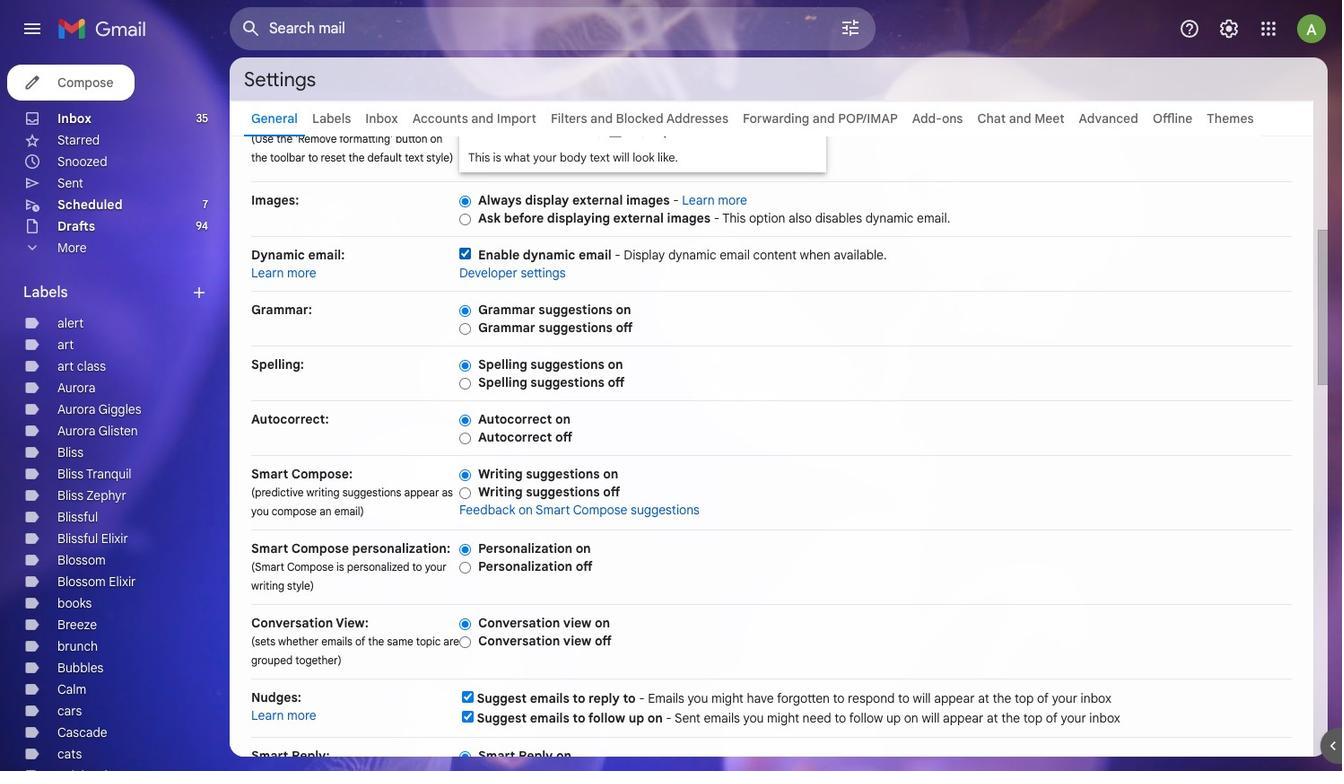 Task type: describe. For each thing, give the bounding box(es) containing it.
- inside enable dynamic email - display dynamic email content when available. developer settings
[[615, 247, 621, 263]]

grammar for grammar suggestions off
[[478, 320, 536, 336]]

remove formatting ‪(⌘\)‬ image
[[651, 121, 669, 139]]

books link
[[57, 595, 92, 611]]

books
[[57, 595, 92, 611]]

1 horizontal spatial is
[[493, 150, 502, 165]]

blissful for blissful elixir
[[57, 530, 98, 547]]

reset
[[321, 151, 346, 164]]

email)
[[335, 504, 364, 518]]

aurora for aurora glisten
[[57, 423, 96, 439]]

support image
[[1179, 18, 1201, 39]]

disables
[[816, 210, 863, 226]]

bliss for bliss zephyr
[[57, 487, 83, 504]]

the inside conversation view: (sets whether emails of the same topic are grouped together)
[[368, 635, 384, 648]]

add-ons
[[913, 110, 964, 127]]

email:
[[308, 247, 345, 263]]

1 horizontal spatial this
[[723, 210, 746, 226]]

toolbar
[[270, 151, 306, 164]]

blocked
[[616, 110, 664, 127]]

chat and meet
[[978, 110, 1065, 127]]

- up ask before displaying external images - this option also disables dynamic email.
[[673, 192, 679, 208]]

learn more link for nudges:
[[251, 707, 317, 723]]

emails
[[648, 690, 685, 706]]

feedback on smart compose suggestions
[[460, 502, 700, 518]]

breeze
[[57, 617, 97, 633]]

option
[[749, 210, 786, 226]]

Conversation view on radio
[[460, 617, 471, 631]]

to inside the (use the 'remove formatting' button on the toolbar to reset the default text style)
[[308, 151, 318, 164]]

accounts and import link
[[413, 110, 537, 127]]

display
[[525, 192, 569, 208]]

- left option
[[714, 210, 720, 226]]

0 vertical spatial this
[[469, 150, 490, 165]]

spelling for spelling suggestions on
[[478, 356, 528, 373]]

aurora giggles link
[[57, 401, 141, 417]]

cats
[[57, 746, 82, 762]]

displaying
[[547, 210, 610, 226]]

aurora for the aurora link
[[57, 380, 96, 396]]

art for art link
[[57, 337, 74, 353]]

text inside the (use the 'remove formatting' button on the toolbar to reset the default text style)
[[405, 151, 424, 164]]

and for filters
[[591, 110, 613, 127]]

1 vertical spatial sent
[[675, 710, 701, 726]]

chat
[[978, 110, 1006, 127]]

0 vertical spatial top
[[1015, 690, 1034, 706]]

Grammar suggestions on radio
[[460, 304, 471, 318]]

1 follow from the left
[[589, 710, 626, 726]]

together)
[[296, 653, 342, 667]]

calm
[[57, 681, 86, 697]]

suggestions for spelling suggestions off
[[531, 374, 605, 390]]

0 horizontal spatial dynamic
[[523, 247, 576, 263]]

aurora glisten
[[57, 423, 138, 439]]

emails inside conversation view: (sets whether emails of the same topic are grouped together)
[[321, 635, 353, 648]]

1 vertical spatial will
[[913, 690, 931, 706]]

tranquil
[[86, 466, 132, 482]]

blossom elixir link
[[57, 574, 136, 590]]

settings
[[521, 265, 566, 281]]

sans
[[472, 122, 501, 139]]

1 vertical spatial images
[[667, 210, 711, 226]]

grouped
[[251, 653, 293, 667]]

more inside dynamic email: learn more
[[287, 265, 317, 281]]

general link
[[251, 110, 298, 127]]

same
[[387, 635, 414, 648]]

writing for writing suggestions off
[[478, 484, 523, 500]]

writing suggestions on
[[478, 466, 619, 482]]

formatting'
[[340, 132, 393, 145]]

themes link
[[1208, 110, 1255, 127]]

feedback
[[460, 502, 516, 518]]

autocorrect for autocorrect off
[[478, 429, 552, 445]]

learn more link for dynamic email:
[[251, 265, 317, 281]]

1 up from the left
[[629, 710, 645, 726]]

add-
[[913, 110, 942, 127]]

0 vertical spatial inbox
[[1081, 690, 1112, 706]]

cats link
[[57, 746, 82, 762]]

compose inside button
[[57, 75, 114, 91]]

reply:
[[292, 748, 330, 764]]

dynamic email: learn more
[[251, 247, 345, 281]]

have
[[747, 690, 774, 706]]

Grammar suggestions off radio
[[460, 322, 471, 336]]

meet
[[1035, 110, 1065, 127]]

giggles
[[98, 401, 141, 417]]

bliss link
[[57, 444, 83, 460]]

to right need in the bottom right of the page
[[835, 710, 847, 726]]

art link
[[57, 337, 74, 353]]

class
[[77, 358, 106, 374]]

Spelling suggestions off radio
[[460, 377, 471, 390]]

view for on
[[564, 615, 592, 631]]

zephyr
[[87, 487, 126, 504]]

respond
[[848, 690, 895, 706]]

is inside smart compose personalization: (smart compose is personalized to your writing style)
[[337, 560, 344, 574]]

0 vertical spatial images
[[626, 192, 670, 208]]

suggestions for writing suggestions off
[[526, 484, 600, 500]]

like.
[[658, 150, 679, 165]]

learn inside dynamic email: learn more
[[251, 265, 284, 281]]

button
[[396, 132, 428, 145]]

settings
[[244, 67, 316, 91]]

snoozed link
[[57, 153, 107, 170]]

off up writing suggestions on
[[556, 429, 573, 445]]

images:
[[251, 192, 299, 208]]

advanced search options image
[[833, 10, 869, 46]]

bliss for bliss link at the bottom of the page
[[57, 444, 83, 460]]

autocorrect on
[[478, 411, 571, 427]]

emails left reply
[[530, 690, 570, 706]]

Personalization on radio
[[460, 543, 471, 556]]

labels heading
[[23, 284, 190, 302]]

personalization on
[[478, 540, 591, 557]]

bliss zephyr
[[57, 487, 126, 504]]

personalization for personalization off
[[478, 558, 573, 574]]

emails up reply
[[530, 710, 570, 726]]

Writing suggestions on radio
[[460, 468, 471, 482]]

0 vertical spatial might
[[712, 690, 744, 706]]

35
[[196, 111, 208, 125]]

art class
[[57, 358, 106, 374]]

2 vertical spatial appear
[[943, 710, 984, 726]]

general
[[251, 110, 298, 127]]

Conversation view off radio
[[460, 635, 471, 649]]

bubbles
[[57, 660, 104, 676]]

need
[[803, 710, 832, 726]]

(sets
[[251, 635, 276, 648]]

off down personalization on
[[576, 558, 593, 574]]

email.
[[917, 210, 951, 226]]

themes
[[1208, 110, 1255, 127]]

dynamic
[[251, 247, 305, 263]]

style) inside the (use the 'remove formatting' button on the toolbar to reset the default text style)
[[427, 151, 453, 164]]

to left reply
[[573, 690, 586, 706]]

art for art class
[[57, 358, 74, 374]]

'remove
[[296, 132, 337, 145]]

2 vertical spatial will
[[922, 710, 940, 726]]

1 horizontal spatial text
[[590, 150, 610, 165]]

writing inside smart compose personalization: (smart compose is personalized to your writing style)
[[251, 579, 285, 592]]

scheduled link
[[57, 197, 123, 213]]

Writing suggestions off radio
[[460, 486, 471, 500]]

1 vertical spatial of
[[1038, 690, 1049, 706]]

autocorrect:
[[251, 411, 329, 427]]

2 vertical spatial you
[[744, 710, 764, 726]]

smart compose: (predictive writing suggestions appear as you compose an email)
[[251, 466, 453, 518]]

0 vertical spatial external
[[573, 192, 623, 208]]

blossom for blossom link
[[57, 552, 106, 568]]

learn inside nudges: learn more
[[251, 707, 284, 723]]

2 email from the left
[[720, 247, 750, 263]]

1 vertical spatial appear
[[935, 690, 975, 706]]

writing inside smart compose: (predictive writing suggestions appear as you compose an email)
[[307, 486, 340, 499]]

main menu image
[[22, 18, 43, 39]]

suggestions inside smart compose: (predictive writing suggestions appear as you compose an email)
[[343, 486, 402, 499]]

spelling suggestions off
[[478, 374, 625, 390]]

starred
[[57, 132, 100, 148]]

starred link
[[57, 132, 100, 148]]

suggestions for writing suggestions on
[[526, 466, 600, 482]]

2 vertical spatial of
[[1046, 710, 1058, 726]]

brunch link
[[57, 638, 98, 654]]

view for off
[[564, 633, 592, 649]]

labels for labels 'heading'
[[23, 284, 68, 302]]

import
[[497, 110, 537, 127]]

(predictive
[[251, 486, 304, 499]]

2 up from the left
[[887, 710, 901, 726]]

reply
[[519, 748, 553, 764]]

conversation for conversation view: (sets whether emails of the same topic are grouped together)
[[251, 615, 333, 631]]

and for forwarding
[[813, 110, 835, 127]]

this is what your body text will look like.
[[469, 150, 679, 165]]

off for grammar suggestions on
[[616, 320, 633, 336]]

enable dynamic email - display dynamic email content when available. developer settings
[[460, 247, 887, 281]]

more
[[57, 240, 87, 256]]

0 vertical spatial learn
[[682, 192, 715, 208]]

smart for smart reply on
[[478, 748, 516, 764]]

more inside nudges: learn more
[[287, 707, 317, 723]]

grammar for grammar suggestions on
[[478, 302, 536, 318]]

Autocorrect off radio
[[460, 432, 471, 445]]

compose right (smart
[[287, 560, 334, 574]]



Task type: locate. For each thing, give the bounding box(es) containing it.
0 horizontal spatial is
[[337, 560, 344, 574]]

0 vertical spatial writing
[[307, 486, 340, 499]]

images up enable dynamic email - display dynamic email content when available. developer settings
[[667, 210, 711, 226]]

view:
[[336, 615, 369, 631]]

2 vertical spatial more
[[287, 707, 317, 723]]

will
[[613, 150, 630, 165], [913, 690, 931, 706], [922, 710, 940, 726]]

might down suggest emails to reply to - emails you might have forgotten to respond to will appear at the top of your inbox
[[768, 710, 800, 726]]

1 vertical spatial elixir
[[109, 574, 136, 590]]

Personalization off radio
[[460, 561, 471, 574]]

follow
[[589, 710, 626, 726], [850, 710, 884, 726]]

smart for smart compose personalization: (smart compose is personalized to your writing style)
[[251, 540, 289, 557]]

1 vertical spatial blossom
[[57, 574, 106, 590]]

0 horizontal spatial text
[[405, 151, 424, 164]]

2 vertical spatial learn more link
[[251, 707, 317, 723]]

labels up 'remove
[[312, 110, 351, 127]]

0 horizontal spatial sent
[[57, 175, 83, 191]]

2 personalization from the top
[[478, 558, 573, 574]]

0 horizontal spatial follow
[[589, 710, 626, 726]]

blossom down blossom link
[[57, 574, 106, 590]]

sent down emails
[[675, 710, 701, 726]]

1 vertical spatial at
[[987, 710, 999, 726]]

art down art link
[[57, 358, 74, 374]]

off up feedback on smart compose suggestions
[[603, 484, 620, 500]]

to down 'conversation view off'
[[573, 710, 586, 726]]

1 spelling from the top
[[478, 356, 528, 373]]

cars
[[57, 703, 82, 719]]

1 horizontal spatial labels
[[312, 110, 351, 127]]

bubbles link
[[57, 660, 104, 676]]

autocorrect up the autocorrect off
[[478, 411, 552, 427]]

to inside smart compose personalization: (smart compose is personalized to your writing style)
[[412, 560, 422, 574]]

Always display external images radio
[[460, 195, 471, 208]]

gmail image
[[57, 11, 155, 47]]

2 and from the left
[[591, 110, 613, 127]]

blossom for blossom elixir
[[57, 574, 106, 590]]

Smart Reply on radio
[[460, 750, 471, 764]]

always display external images - learn more
[[478, 192, 748, 208]]

inbox for 1st the inbox link from right
[[366, 110, 398, 127]]

1 vertical spatial this
[[723, 210, 746, 226]]

- left display
[[615, 247, 621, 263]]

learn more link down dynamic
[[251, 265, 317, 281]]

Spelling suggestions on radio
[[460, 359, 471, 372]]

writing down (smart
[[251, 579, 285, 592]]

2 inbox link from the left
[[366, 110, 398, 127]]

4 and from the left
[[1010, 110, 1032, 127]]

0 vertical spatial personalization
[[478, 540, 573, 557]]

None checkbox
[[462, 711, 474, 723]]

0 vertical spatial learn more link
[[682, 192, 748, 208]]

Ask before displaying external images radio
[[460, 213, 471, 226]]

1 vertical spatial writing
[[478, 484, 523, 500]]

ons
[[942, 110, 964, 127]]

smart left reply:
[[251, 748, 289, 764]]

1 personalization from the top
[[478, 540, 573, 557]]

smart inside smart compose: (predictive writing suggestions appear as you compose an email)
[[251, 466, 289, 482]]

Autocorrect on radio
[[460, 414, 471, 427]]

1 inbox link from the left
[[57, 110, 92, 127]]

conversation inside conversation view: (sets whether emails of the same topic are grouped together)
[[251, 615, 333, 631]]

2 view from the top
[[564, 633, 592, 649]]

art down alert
[[57, 337, 74, 353]]

writing right writing suggestions on radio
[[478, 466, 523, 482]]

off for spelling suggestions on
[[608, 374, 625, 390]]

developer
[[460, 265, 518, 281]]

brunch
[[57, 638, 98, 654]]

2 bliss from the top
[[57, 466, 83, 482]]

spelling for spelling suggestions off
[[478, 374, 528, 390]]

bliss
[[57, 444, 83, 460], [57, 466, 83, 482], [57, 487, 83, 504]]

emails down view:
[[321, 635, 353, 648]]

suggestions for spelling suggestions on
[[531, 356, 605, 373]]

compose down gmail image
[[57, 75, 114, 91]]

grammar:
[[251, 302, 312, 318]]

1 vertical spatial art
[[57, 358, 74, 374]]

1 horizontal spatial email
[[720, 247, 750, 263]]

sent inside labels navigation
[[57, 175, 83, 191]]

2 spelling from the top
[[478, 374, 528, 390]]

2 autocorrect from the top
[[478, 429, 552, 445]]

0 vertical spatial bliss
[[57, 444, 83, 460]]

email down displaying
[[579, 247, 612, 263]]

2 suggest from the top
[[477, 710, 527, 726]]

2 follow from the left
[[850, 710, 884, 726]]

spelling right spelling suggestions off option
[[478, 374, 528, 390]]

1 vertical spatial style)
[[287, 579, 314, 592]]

0 vertical spatial style)
[[427, 151, 453, 164]]

0 horizontal spatial labels
[[23, 284, 68, 302]]

0 vertical spatial art
[[57, 337, 74, 353]]

off down grammar suggestions on
[[616, 320, 633, 336]]

and for accounts
[[472, 110, 494, 127]]

1 vertical spatial writing
[[251, 579, 285, 592]]

suggest
[[477, 690, 527, 706], [477, 710, 527, 726]]

suggest emails to reply to - emails you might have forgotten to respond to will appear at the top of your inbox
[[477, 690, 1112, 706]]

bliss up blissful link
[[57, 487, 83, 504]]

might left have at the bottom right of page
[[712, 690, 744, 706]]

suggestions for grammar suggestions on
[[539, 302, 613, 318]]

1 art from the top
[[57, 337, 74, 353]]

snoozed
[[57, 153, 107, 170]]

art
[[57, 337, 74, 353], [57, 358, 74, 374]]

2 aurora from the top
[[57, 401, 96, 417]]

blissful down blissful link
[[57, 530, 98, 547]]

to down personalization:
[[412, 560, 422, 574]]

inbox link
[[57, 110, 92, 127], [366, 110, 398, 127]]

aurora giggles
[[57, 401, 141, 417]]

(smart
[[251, 560, 285, 574]]

smart for smart compose: (predictive writing suggestions appear as you compose an email)
[[251, 466, 289, 482]]

spelling
[[478, 356, 528, 373], [478, 374, 528, 390]]

1 horizontal spatial might
[[768, 710, 800, 726]]

1 grammar from the top
[[478, 302, 536, 318]]

2 inbox from the left
[[366, 110, 398, 127]]

0 vertical spatial blossom
[[57, 552, 106, 568]]

autocorrect off
[[478, 429, 573, 445]]

suggest for suggest emails to reply to - emails you might have forgotten to respond to will appear at the top of your inbox
[[477, 690, 527, 706]]

blossom
[[57, 552, 106, 568], [57, 574, 106, 590]]

off down 'spelling suggestions on'
[[608, 374, 625, 390]]

conversation for conversation view on
[[478, 615, 560, 631]]

to right reply
[[623, 690, 636, 706]]

more up ask before displaying external images - this option also disables dynamic email.
[[718, 192, 748, 208]]

default
[[368, 151, 402, 164]]

personalization off
[[478, 558, 593, 574]]

0 horizontal spatial style)
[[287, 579, 314, 592]]

dynamic up settings
[[523, 247, 576, 263]]

body
[[560, 150, 587, 165]]

to right respond
[[899, 690, 910, 706]]

style) inside smart compose personalization: (smart compose is personalized to your writing style)
[[287, 579, 314, 592]]

1 horizontal spatial you
[[688, 690, 709, 706]]

compose:
[[291, 466, 353, 482]]

drafts
[[57, 218, 95, 234]]

external up displaying
[[573, 192, 623, 208]]

writing for writing suggestions on
[[478, 466, 523, 482]]

to down 'remove
[[308, 151, 318, 164]]

1 horizontal spatial sent
[[675, 710, 701, 726]]

accounts and import
[[413, 110, 537, 127]]

conversation down conversation view on
[[478, 633, 560, 649]]

0 vertical spatial more
[[718, 192, 748, 208]]

personalization for personalization on
[[478, 540, 573, 557]]

you inside smart compose: (predictive writing suggestions appear as you compose an email)
[[251, 504, 269, 518]]

blissful down bliss zephyr
[[57, 509, 98, 525]]

aurora
[[57, 380, 96, 396], [57, 401, 96, 417], [57, 423, 96, 439]]

forwarding
[[743, 110, 810, 127]]

spelling right spelling suggestions on radio
[[478, 356, 528, 373]]

0 horizontal spatial inbox link
[[57, 110, 92, 127]]

0 vertical spatial appear
[[404, 486, 439, 499]]

None checkbox
[[460, 248, 471, 259], [462, 691, 474, 703], [460, 248, 471, 259], [462, 691, 474, 703]]

breeze link
[[57, 617, 97, 633]]

on
[[430, 132, 443, 145], [616, 302, 631, 318], [608, 356, 623, 373], [556, 411, 571, 427], [603, 466, 619, 482], [519, 502, 533, 518], [576, 540, 591, 557], [595, 615, 610, 631], [648, 710, 663, 726], [905, 710, 919, 726], [557, 748, 572, 764]]

you down the (predictive at the left
[[251, 504, 269, 518]]

view up 'conversation view off'
[[564, 615, 592, 631]]

0 vertical spatial autocorrect
[[478, 411, 552, 427]]

0 vertical spatial will
[[613, 150, 630, 165]]

ask
[[478, 210, 501, 226]]

1 writing from the top
[[478, 466, 523, 482]]

0 vertical spatial you
[[251, 504, 269, 518]]

1 vertical spatial spelling
[[478, 374, 528, 390]]

and for chat
[[1010, 110, 1032, 127]]

follow down respond
[[850, 710, 884, 726]]

your inside smart compose personalization: (smart compose is personalized to your writing style)
[[425, 560, 447, 574]]

elixir for blossom elixir
[[109, 574, 136, 590]]

inbox link up formatting' at the top of the page
[[366, 110, 398, 127]]

1 horizontal spatial follow
[[850, 710, 884, 726]]

to left respond
[[834, 690, 845, 706]]

images down look
[[626, 192, 670, 208]]

aurora for aurora giggles
[[57, 401, 96, 417]]

0 horizontal spatial might
[[712, 690, 744, 706]]

compose down writing suggestions off
[[573, 502, 628, 518]]

0 vertical spatial sent
[[57, 175, 83, 191]]

aurora link
[[57, 380, 96, 396]]

aurora down the aurora link
[[57, 401, 96, 417]]

smart up (smart
[[251, 540, 289, 557]]

labels navigation
[[0, 57, 230, 771]]

inbox link up starred link
[[57, 110, 92, 127]]

grammar right grammar suggestions off option in the left of the page
[[478, 320, 536, 336]]

style) down button
[[427, 151, 453, 164]]

1 inbox from the left
[[57, 110, 92, 127]]

nudges: learn more
[[251, 689, 317, 723]]

elixir for blissful elixir
[[101, 530, 128, 547]]

0 vertical spatial elixir
[[101, 530, 128, 547]]

conversation view off
[[478, 633, 612, 649]]

2 horizontal spatial you
[[744, 710, 764, 726]]

whether
[[278, 635, 319, 648]]

autocorrect for autocorrect on
[[478, 411, 552, 427]]

conversation view: (sets whether emails of the same topic are grouped together)
[[251, 615, 460, 667]]

learn up ask before displaying external images - this option also disables dynamic email.
[[682, 192, 715, 208]]

forgotten
[[777, 690, 830, 706]]

inbox for first the inbox link from left
[[57, 110, 92, 127]]

offline
[[1153, 110, 1193, 127]]

as
[[442, 486, 453, 499]]

blossom elixir
[[57, 574, 136, 590]]

accounts
[[413, 110, 468, 127]]

1 horizontal spatial up
[[887, 710, 901, 726]]

1 bliss from the top
[[57, 444, 83, 460]]

compose button
[[7, 65, 135, 101]]

view down conversation view on
[[564, 633, 592, 649]]

2 blissful from the top
[[57, 530, 98, 547]]

blossom down blissful elixir
[[57, 552, 106, 568]]

of inside conversation view: (sets whether emails of the same topic are grouped together)
[[355, 635, 366, 648]]

this down sans
[[469, 150, 490, 165]]

smart up the (predictive at the left
[[251, 466, 289, 482]]

of
[[355, 635, 366, 648], [1038, 690, 1049, 706], [1046, 710, 1058, 726]]

0 horizontal spatial writing
[[251, 579, 285, 592]]

2 vertical spatial aurora
[[57, 423, 96, 439]]

sent link
[[57, 175, 83, 191]]

0 vertical spatial view
[[564, 615, 592, 631]]

glisten
[[98, 423, 138, 439]]

dynamic left email.
[[866, 210, 914, 226]]

smart right smart reply on option
[[478, 748, 516, 764]]

(use the 'remove formatting' button on the toolbar to reset the default text style)
[[251, 132, 453, 164]]

personalization up personalization off
[[478, 540, 573, 557]]

text right "body"
[[590, 150, 610, 165]]

sent down snoozed
[[57, 175, 83, 191]]

1 vertical spatial might
[[768, 710, 800, 726]]

None search field
[[230, 7, 876, 50]]

0 vertical spatial of
[[355, 635, 366, 648]]

is left what
[[493, 150, 502, 165]]

ask before displaying external images - this option also disables dynamic email.
[[478, 210, 951, 226]]

smart down writing suggestions off
[[536, 502, 570, 518]]

0 vertical spatial is
[[493, 150, 502, 165]]

compose
[[272, 504, 317, 518]]

offline link
[[1153, 110, 1193, 127]]

0 vertical spatial labels
[[312, 110, 351, 127]]

labels up alert
[[23, 284, 68, 302]]

1 horizontal spatial inbox
[[366, 110, 398, 127]]

learn more link up ask before displaying external images - this option also disables dynamic email.
[[682, 192, 748, 208]]

1 horizontal spatial inbox link
[[366, 110, 398, 127]]

smart inside smart compose personalization: (smart compose is personalized to your writing style)
[[251, 540, 289, 557]]

1 blissful from the top
[[57, 509, 98, 525]]

learn down nudges:
[[251, 707, 284, 723]]

blissful
[[57, 509, 98, 525], [57, 530, 98, 547]]

1 email from the left
[[579, 247, 612, 263]]

writing
[[307, 486, 340, 499], [251, 579, 285, 592]]

is
[[493, 150, 502, 165], [337, 560, 344, 574]]

off for conversation view on
[[595, 633, 612, 649]]

1 vertical spatial personalization
[[478, 558, 573, 574]]

bliss down bliss link at the bottom of the page
[[57, 466, 83, 482]]

sans serif option
[[469, 121, 541, 139]]

0 vertical spatial at
[[979, 690, 990, 706]]

is left personalized
[[337, 560, 344, 574]]

external down always display external images - learn more
[[614, 210, 664, 226]]

inbox
[[1081, 690, 1112, 706], [1090, 710, 1121, 726]]

addresses
[[667, 110, 729, 127]]

display
[[624, 247, 665, 263]]

writing down the compose:
[[307, 486, 340, 499]]

blissful for blissful link
[[57, 509, 98, 525]]

bliss zephyr link
[[57, 487, 126, 504]]

1 view from the top
[[564, 615, 592, 631]]

1 vertical spatial learn
[[251, 265, 284, 281]]

available.
[[834, 247, 887, 263]]

smart for smart reply:
[[251, 748, 289, 764]]

- left emails
[[639, 690, 645, 706]]

you for compose
[[251, 504, 269, 518]]

1 vertical spatial blissful
[[57, 530, 98, 547]]

bliss up bliss tranquil
[[57, 444, 83, 460]]

pop/imap
[[839, 110, 898, 127]]

2 grammar from the top
[[478, 320, 536, 336]]

this
[[469, 150, 490, 165], [723, 210, 746, 226]]

- down emails
[[666, 710, 672, 726]]

also
[[789, 210, 812, 226]]

on inside the (use the 'remove formatting' button on the toolbar to reset the default text style)
[[430, 132, 443, 145]]

autocorrect down autocorrect on
[[478, 429, 552, 445]]

inbox inside labels navigation
[[57, 110, 92, 127]]

smart reply:
[[251, 748, 330, 764]]

1 vertical spatial suggest
[[477, 710, 527, 726]]

follow down reply
[[589, 710, 626, 726]]

elixir up blossom link
[[101, 530, 128, 547]]

sans serif
[[472, 122, 532, 139]]

suggestions for grammar suggestions off
[[539, 320, 613, 336]]

2 horizontal spatial dynamic
[[866, 210, 914, 226]]

0 horizontal spatial up
[[629, 710, 645, 726]]

0 vertical spatial blissful
[[57, 509, 98, 525]]

1 vertical spatial bliss
[[57, 466, 83, 482]]

drafts link
[[57, 218, 95, 234]]

Search mail text field
[[269, 20, 790, 38]]

inbox up starred link
[[57, 110, 92, 127]]

-
[[673, 192, 679, 208], [714, 210, 720, 226], [615, 247, 621, 263], [639, 690, 645, 706], [666, 710, 672, 726]]

3 aurora from the top
[[57, 423, 96, 439]]

1 autocorrect from the top
[[478, 411, 552, 427]]

personalization down personalization on
[[478, 558, 573, 574]]

cascade link
[[57, 724, 107, 741]]

off for writing suggestions on
[[603, 484, 620, 500]]

learn down dynamic
[[251, 265, 284, 281]]

1 vertical spatial inbox
[[1090, 710, 1121, 726]]

suggest for suggest emails to follow up on - sent emails you might need to follow up on will appear at the top of your inbox
[[477, 710, 527, 726]]

feedback on smart compose suggestions link
[[460, 502, 700, 518]]

1 vertical spatial is
[[337, 560, 344, 574]]

settings image
[[1219, 18, 1241, 39]]

2 blossom from the top
[[57, 574, 106, 590]]

1 horizontal spatial writing
[[307, 486, 340, 499]]

learn more link down nudges:
[[251, 707, 317, 723]]

more down nudges:
[[287, 707, 317, 723]]

aurora up bliss link at the bottom of the page
[[57, 423, 96, 439]]

search mail image
[[235, 13, 267, 45]]

smart compose personalization: (smart compose is personalized to your writing style)
[[251, 540, 451, 592]]

2 vertical spatial bliss
[[57, 487, 83, 504]]

1 vertical spatial top
[[1024, 710, 1043, 726]]

0 vertical spatial spelling
[[478, 356, 528, 373]]

off up reply
[[595, 633, 612, 649]]

3 and from the left
[[813, 110, 835, 127]]

you right emails
[[688, 690, 709, 706]]

dynamic down ask before displaying external images - this option also disables dynamic email.
[[669, 247, 717, 263]]

labels for the labels link
[[312, 110, 351, 127]]

1 vertical spatial autocorrect
[[478, 429, 552, 445]]

0 vertical spatial aurora
[[57, 380, 96, 396]]

conversation for conversation view off
[[478, 633, 560, 649]]

1 vertical spatial grammar
[[478, 320, 536, 336]]

you for might
[[688, 690, 709, 706]]

2 vertical spatial learn
[[251, 707, 284, 723]]

1 vertical spatial view
[[564, 633, 592, 649]]

might
[[712, 690, 744, 706], [768, 710, 800, 726]]

labels inside labels navigation
[[23, 284, 68, 302]]

labels
[[312, 110, 351, 127], [23, 284, 68, 302]]

grammar down "developer settings" link
[[478, 302, 536, 318]]

emails down suggest emails to reply to - emails you might have forgotten to respond to will appear at the top of your inbox
[[704, 710, 740, 726]]

1 vertical spatial more
[[287, 265, 317, 281]]

this left option
[[723, 210, 746, 226]]

1 suggest from the top
[[477, 690, 527, 706]]

1 and from the left
[[472, 110, 494, 127]]

0 horizontal spatial email
[[579, 247, 612, 263]]

formatting options toolbar
[[465, 113, 821, 147]]

3 bliss from the top
[[57, 487, 83, 504]]

forwarding and pop/imap link
[[743, 110, 898, 127]]

1 vertical spatial you
[[688, 690, 709, 706]]

0 vertical spatial grammar
[[478, 302, 536, 318]]

and
[[472, 110, 494, 127], [591, 110, 613, 127], [813, 110, 835, 127], [1010, 110, 1032, 127]]

you down have at the bottom right of page
[[744, 710, 764, 726]]

2 writing from the top
[[478, 484, 523, 500]]

1 horizontal spatial dynamic
[[669, 247, 717, 263]]

2 art from the top
[[57, 358, 74, 374]]

0 vertical spatial suggest
[[477, 690, 527, 706]]

1 vertical spatial external
[[614, 210, 664, 226]]

aurora down art class link
[[57, 380, 96, 396]]

style) up whether
[[287, 579, 314, 592]]

1 vertical spatial labels
[[23, 284, 68, 302]]

nudges:
[[251, 689, 302, 706]]

more down dynamic
[[287, 265, 317, 281]]

appear inside smart compose: (predictive writing suggestions appear as you compose an email)
[[404, 486, 439, 499]]

1 vertical spatial aurora
[[57, 401, 96, 417]]

compose down an
[[291, 540, 349, 557]]

text down button
[[405, 151, 424, 164]]

conversation up whether
[[251, 615, 333, 631]]

0 horizontal spatial you
[[251, 504, 269, 518]]

look
[[633, 150, 655, 165]]

0 vertical spatial writing
[[478, 466, 523, 482]]

1 blossom from the top
[[57, 552, 106, 568]]

1 aurora from the top
[[57, 380, 96, 396]]

inbox up formatting' at the top of the page
[[366, 110, 398, 127]]

bliss for bliss tranquil
[[57, 466, 83, 482]]



Task type: vqa. For each thing, say whether or not it's contained in the screenshot.
the bottommost 'Your'
no



